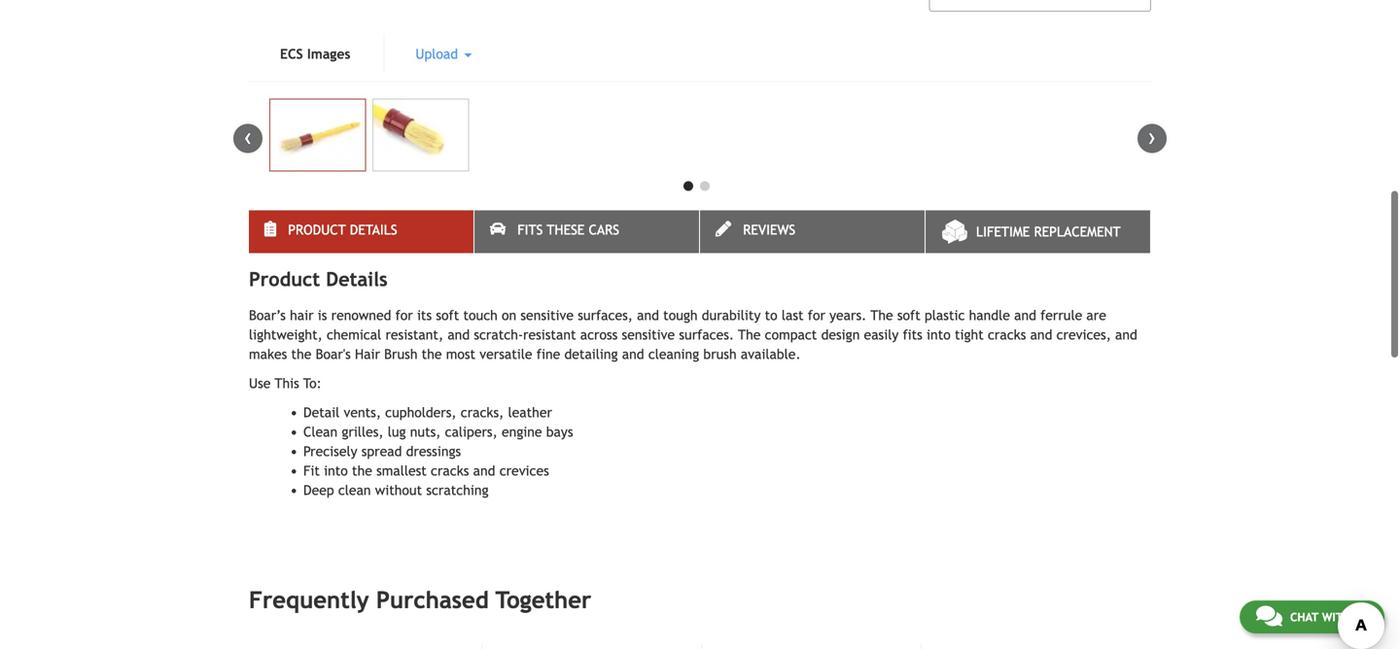 Task type: vqa. For each thing, say whether or not it's contained in the screenshot.
Cars
yes



Task type: locate. For each thing, give the bounding box(es) containing it.
0 vertical spatial into
[[927, 327, 951, 343]]

‹
[[244, 124, 252, 150]]

es#3450431 - accs91 - the best detailing brush-1" boars hair round soft detailing brush - priced each - the boar's hair brushes deliver the durability, accuracy, precision, and versatility needed to clean the filthiest, most delicate, and hard to reach surfaces, nooks, and crannies quickly and easily. - chemical guys - audi bmw volkswagen mercedes benz mini porsche image down upload
[[372, 99, 469, 172]]

0 vertical spatial product details
[[288, 222, 397, 238]]

0 vertical spatial product
[[288, 222, 346, 238]]

brush
[[704, 347, 737, 362]]

cracks up scratching
[[431, 463, 469, 479]]

sensitive up resistant
[[521, 308, 574, 323]]

0 vertical spatial details
[[350, 222, 397, 238]]

product up is
[[288, 222, 346, 238]]

is
[[318, 308, 327, 323]]

sensitive up cleaning
[[622, 327, 675, 343]]

1 horizontal spatial the
[[352, 463, 372, 479]]

boar's hair is renowned for its soft touch on sensitive surfaces, and tough durability to last for years. the soft plastic handle and ferrule are lightweight, chemical resistant, and scratch-resistant across sensitive surfaces. the compact design easily fits into tight cracks and crevices, and makes the boar's hair brush the most versatile fine detailing and cleaning brush available.
[[249, 308, 1138, 362]]

detail vents, cupholders, cracks, leather clean grilles, lug nuts, calipers, engine bays precisely spread dressings fit into the smallest cracks and crevices deep clean without scratching
[[303, 405, 573, 498]]

soft
[[436, 308, 459, 323], [898, 308, 921, 323]]

scratching
[[426, 483, 489, 498]]

and left cleaning
[[622, 347, 644, 362]]

and up most
[[448, 327, 470, 343]]

the
[[871, 308, 893, 323], [738, 327, 761, 343]]

product details up renowned at the left
[[288, 222, 397, 238]]

fits these cars
[[518, 222, 620, 238]]

leather
[[508, 405, 552, 421]]

into down precisely
[[324, 463, 348, 479]]

and left tough
[[637, 308, 659, 323]]

0 horizontal spatial soft
[[436, 308, 459, 323]]

1 for from the left
[[395, 308, 413, 323]]

0 horizontal spatial for
[[395, 308, 413, 323]]

the
[[291, 347, 312, 362], [422, 347, 442, 362], [352, 463, 372, 479]]

the up clean
[[352, 463, 372, 479]]

1 vertical spatial the
[[738, 327, 761, 343]]

these
[[547, 222, 585, 238]]

renowned
[[331, 308, 391, 323]]

lifetime replacement
[[976, 224, 1121, 240]]

es#3450431 - accs91 - the best detailing brush-1" boars hair round soft detailing brush - priced each - the boar's hair brushes deliver the durability, accuracy, precision, and versatility needed to clean the filthiest, most delicate, and hard to reach surfaces, nooks, and crannies quickly and easily. - chemical guys - audi bmw volkswagen mercedes benz mini porsche image
[[269, 99, 366, 172], [372, 99, 469, 172]]

1 vertical spatial cracks
[[431, 463, 469, 479]]

makes
[[249, 347, 287, 362]]

precisely
[[303, 444, 357, 459]]

0 vertical spatial sensitive
[[521, 308, 574, 323]]

and
[[637, 308, 659, 323], [1014, 308, 1037, 323], [448, 327, 470, 343], [1031, 327, 1053, 343], [1116, 327, 1138, 343], [622, 347, 644, 362], [473, 463, 496, 479]]

the down durability
[[738, 327, 761, 343]]

es#3450431 - accs91 - the best detailing brush-1" boars hair round soft detailing brush - priced each - the boar's hair brushes deliver the durability, accuracy, precision, and versatility needed to clean the filthiest, most delicate, and hard to reach surfaces, nooks, and crannies quickly and easily. - chemical guys - audi bmw volkswagen mercedes benz mini porsche image right '‹'
[[269, 99, 366, 172]]

0 horizontal spatial es#3450431 - accs91 - the best detailing brush-1" boars hair round soft detailing brush - priced each - the boar's hair brushes deliver the durability, accuracy, precision, and versatility needed to clean the filthiest, most delicate, and hard to reach surfaces, nooks, and crannies quickly and easily. - chemical guys - audi bmw volkswagen mercedes benz mini porsche image
[[269, 99, 366, 172]]

ecs
[[280, 46, 303, 62]]

soft up fits
[[898, 308, 921, 323]]

1 vertical spatial into
[[324, 463, 348, 479]]

0 horizontal spatial the
[[291, 347, 312, 362]]

touch
[[463, 308, 498, 323]]

clean
[[303, 424, 338, 440]]

across
[[580, 327, 618, 343]]

calipers,
[[445, 424, 498, 440]]

crevices
[[500, 463, 549, 479]]

1 horizontal spatial cracks
[[988, 327, 1026, 343]]

nuts,
[[410, 424, 441, 440]]

smallest
[[376, 463, 427, 479]]

1 horizontal spatial es#3450431 - accs91 - the best detailing brush-1" boars hair round soft detailing brush - priced each - the boar's hair brushes deliver the durability, accuracy, precision, and versatility needed to clean the filthiest, most delicate, and hard to reach surfaces, nooks, and crannies quickly and easily. - chemical guys - audi bmw volkswagen mercedes benz mini porsche image
[[372, 99, 469, 172]]

product details
[[288, 222, 397, 238], [249, 268, 388, 291]]

cracks down handle
[[988, 327, 1026, 343]]

the down lightweight,
[[291, 347, 312, 362]]

detailing
[[565, 347, 618, 362]]

0 horizontal spatial cracks
[[431, 463, 469, 479]]

purchased
[[376, 587, 489, 614]]

for right last
[[808, 308, 826, 323]]

cracks
[[988, 327, 1026, 343], [431, 463, 469, 479]]

upload button
[[385, 34, 503, 73]]

0 horizontal spatial the
[[738, 327, 761, 343]]

available.
[[741, 347, 801, 362]]

into
[[927, 327, 951, 343], [324, 463, 348, 479]]

design
[[821, 327, 860, 343]]

plastic
[[925, 308, 965, 323]]

1 horizontal spatial into
[[927, 327, 951, 343]]

chat
[[1290, 611, 1319, 624]]

handle
[[969, 308, 1010, 323]]

into inside "detail vents, cupholders, cracks, leather clean grilles, lug nuts, calipers, engine bays precisely spread dressings fit into the smallest cracks and crevices deep clean without scratching"
[[324, 463, 348, 479]]

product details up is
[[249, 268, 388, 291]]

1 horizontal spatial soft
[[898, 308, 921, 323]]

0 horizontal spatial into
[[324, 463, 348, 479]]

frequently purchased together
[[249, 587, 592, 614]]

into down the plastic
[[927, 327, 951, 343]]

1 vertical spatial product details
[[249, 268, 388, 291]]

for left its
[[395, 308, 413, 323]]

soft right its
[[436, 308, 459, 323]]

hair
[[290, 308, 314, 323]]

the down 'resistant,'
[[422, 347, 442, 362]]

sensitive
[[521, 308, 574, 323], [622, 327, 675, 343]]

crevices,
[[1057, 327, 1111, 343]]

1 vertical spatial product
[[249, 268, 320, 291]]

product
[[288, 222, 346, 238], [249, 268, 320, 291]]

the up easily
[[871, 308, 893, 323]]

surfaces,
[[578, 308, 633, 323]]

scratch-
[[474, 327, 523, 343]]

and down ferrule
[[1031, 327, 1053, 343]]

1 vertical spatial sensitive
[[622, 327, 675, 343]]

0 vertical spatial cracks
[[988, 327, 1026, 343]]

product up boar's
[[249, 268, 320, 291]]

0 vertical spatial the
[[871, 308, 893, 323]]

1 horizontal spatial for
[[808, 308, 826, 323]]

with
[[1322, 611, 1351, 624]]

brush
[[384, 347, 418, 362]]

lifetime
[[976, 224, 1030, 240]]

chemical
[[327, 327, 381, 343]]

and up scratching
[[473, 463, 496, 479]]

chat with us link
[[1240, 601, 1385, 634]]

details
[[350, 222, 397, 238], [326, 268, 388, 291]]

deep
[[303, 483, 334, 498]]



Task type: describe. For each thing, give the bounding box(es) containing it.
1 vertical spatial details
[[326, 268, 388, 291]]

2 es#3450431 - accs91 - the best detailing brush-1" boars hair round soft detailing brush - priced each - the boar's hair brushes deliver the durability, accuracy, precision, and versatility needed to clean the filthiest, most delicate, and hard to reach surfaces, nooks, and crannies quickly and easily. - chemical guys - audi bmw volkswagen mercedes benz mini porsche image from the left
[[372, 99, 469, 172]]

and right crevices,
[[1116, 327, 1138, 343]]

tough
[[663, 308, 698, 323]]

lug
[[388, 424, 406, 440]]

spread
[[362, 444, 402, 459]]

compact
[[765, 327, 817, 343]]

most
[[446, 347, 476, 362]]

durability
[[702, 308, 761, 323]]

engine
[[502, 424, 542, 440]]

ecs images link
[[249, 34, 382, 73]]

1 horizontal spatial the
[[871, 308, 893, 323]]

images
[[307, 46, 351, 62]]

chat with us
[[1290, 611, 1368, 624]]

this
[[275, 376, 299, 391]]

lifetime replacement link
[[926, 211, 1151, 253]]

cleaning
[[649, 347, 699, 362]]

boar's
[[316, 347, 351, 362]]

last
[[782, 308, 804, 323]]

easily
[[864, 327, 899, 343]]

into inside boar's hair is renowned for its soft touch on sensitive surfaces, and tough durability to last for years. the soft plastic handle and ferrule are lightweight, chemical resistant, and scratch-resistant across sensitive surfaces. the compact design easily fits into tight cracks and crevices, and makes the boar's hair brush the most versatile fine detailing and cleaning brush available.
[[927, 327, 951, 343]]

1 horizontal spatial sensitive
[[622, 327, 675, 343]]

details inside 'product details' link
[[350, 222, 397, 238]]

together
[[496, 587, 592, 614]]

comments image
[[1256, 605, 1283, 628]]

use
[[249, 376, 271, 391]]

clean
[[338, 483, 371, 498]]

ecs images
[[280, 46, 351, 62]]

reviews
[[743, 222, 796, 238]]

are
[[1087, 308, 1107, 323]]

0 horizontal spatial sensitive
[[521, 308, 574, 323]]

on
[[502, 308, 517, 323]]

reviews link
[[700, 211, 925, 253]]

product details link
[[249, 211, 474, 253]]

1 es#3450431 - accs91 - the best detailing brush-1" boars hair round soft detailing brush - priced each - the boar's hair brushes deliver the durability, accuracy, precision, and versatility needed to clean the filthiest, most delicate, and hard to reach surfaces, nooks, and crannies quickly and easily. - chemical guys - audi bmw volkswagen mercedes benz mini porsche image from the left
[[269, 99, 366, 172]]

cracks inside "detail vents, cupholders, cracks, leather clean grilles, lug nuts, calipers, engine bays precisely spread dressings fit into the smallest cracks and crevices deep clean without scratching"
[[431, 463, 469, 479]]

upload
[[416, 46, 462, 62]]

to:
[[303, 376, 322, 391]]

1 soft from the left
[[436, 308, 459, 323]]

and right handle
[[1014, 308, 1037, 323]]

cracks,
[[461, 405, 504, 421]]

lightweight,
[[249, 327, 323, 343]]

resistant,
[[386, 327, 444, 343]]

› link
[[1138, 124, 1167, 153]]

boar's
[[249, 308, 286, 323]]

fine
[[537, 347, 560, 362]]

cracks inside boar's hair is renowned for its soft touch on sensitive surfaces, and tough durability to last for years. the soft plastic handle and ferrule are lightweight, chemical resistant, and scratch-resistant across sensitive surfaces. the compact design easily fits into tight cracks and crevices, and makes the boar's hair brush the most versatile fine detailing and cleaning brush available.
[[988, 327, 1026, 343]]

the inside "detail vents, cupholders, cracks, leather clean grilles, lug nuts, calipers, engine bays precisely spread dressings fit into the smallest cracks and crevices deep clean without scratching"
[[352, 463, 372, 479]]

fits
[[903, 327, 923, 343]]

replacement
[[1034, 224, 1121, 240]]

fit
[[303, 463, 320, 479]]

›
[[1149, 124, 1156, 150]]

product inside 'product details' link
[[288, 222, 346, 238]]

resistant
[[523, 327, 576, 343]]

detail
[[303, 405, 340, 421]]

us
[[1355, 611, 1368, 624]]

cars
[[589, 222, 620, 238]]

hair
[[355, 347, 380, 362]]

its
[[417, 308, 432, 323]]

tight
[[955, 327, 984, 343]]

to
[[765, 308, 778, 323]]

years.
[[830, 308, 867, 323]]

2 soft from the left
[[898, 308, 921, 323]]

‹ link
[[233, 124, 263, 153]]

ferrule
[[1041, 308, 1083, 323]]

bays
[[546, 424, 573, 440]]

vents,
[[344, 405, 381, 421]]

surfaces.
[[679, 327, 734, 343]]

versatile
[[480, 347, 533, 362]]

cupholders,
[[385, 405, 457, 421]]

dressings
[[406, 444, 461, 459]]

frequently
[[249, 587, 369, 614]]

use this to:
[[249, 376, 322, 391]]

2 for from the left
[[808, 308, 826, 323]]

and inside "detail vents, cupholders, cracks, leather clean grilles, lug nuts, calipers, engine bays precisely spread dressings fit into the smallest cracks and crevices deep clean without scratching"
[[473, 463, 496, 479]]

without
[[375, 483, 422, 498]]

fits these cars link
[[475, 211, 699, 253]]

fits
[[518, 222, 543, 238]]

grilles,
[[342, 424, 384, 440]]

2 horizontal spatial the
[[422, 347, 442, 362]]



